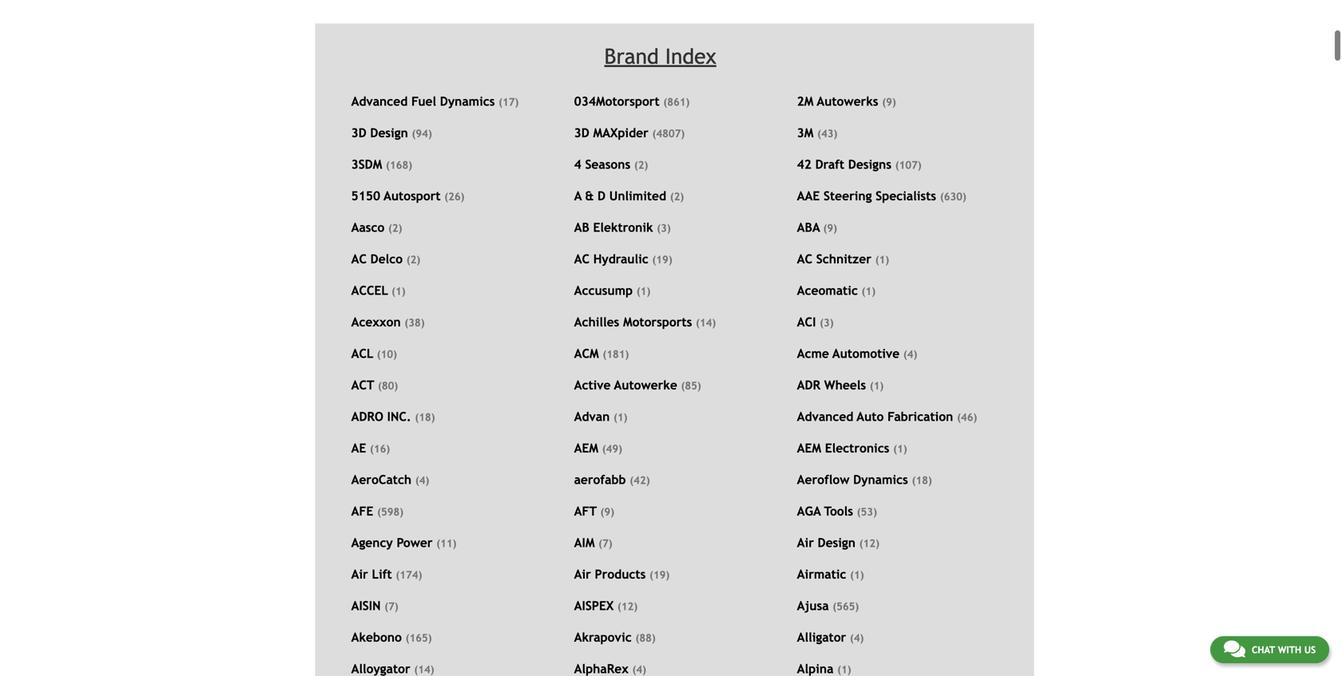 Task type: describe. For each thing, give the bounding box(es) containing it.
aga tools (53)
[[797, 505, 877, 519]]

automotive
[[833, 347, 900, 361]]

fabrication
[[888, 410, 954, 424]]

ac hydraulic (19)
[[574, 252, 673, 267]]

advan
[[574, 410, 610, 424]]

(1) inside the airmatic (1)
[[850, 569, 864, 582]]

airmatic (1)
[[797, 568, 864, 582]]

air for air lift
[[351, 568, 368, 582]]

(4) link
[[574, 662, 797, 677]]

akrapovic
[[574, 631, 632, 645]]

aga
[[797, 505, 821, 519]]

advanced for advanced fuel dynamics
[[351, 94, 408, 109]]

aeroflow dynamics (18)
[[797, 473, 932, 488]]

electronics
[[825, 442, 890, 456]]

achilles motorsports (14)
[[574, 315, 716, 330]]

aft
[[574, 505, 597, 519]]

designs
[[849, 158, 892, 172]]

active
[[574, 378, 611, 393]]

accel (1)
[[351, 284, 406, 298]]

(3) inside ab elektronik (3)
[[657, 222, 671, 235]]

ac for ac schnitzer
[[797, 252, 813, 267]]

ac for ac delco
[[351, 252, 367, 267]]

aisin (7)
[[351, 599, 399, 614]]

acme automotive (4)
[[797, 347, 918, 361]]

3d for 3d maxpider
[[574, 126, 590, 140]]

acexxon (38)
[[351, 315, 425, 330]]

alligator
[[797, 631, 847, 645]]

air for air products
[[574, 568, 591, 582]]

unlimited
[[610, 189, 667, 203]]

acm (181)
[[574, 347, 629, 361]]

(2) inside "a & d unlimited (2)"
[[670, 191, 684, 203]]

aispex (12)
[[574, 599, 638, 614]]

(43)
[[818, 128, 838, 140]]

specialists
[[876, 189, 937, 203]]

034motorsport
[[574, 94, 660, 109]]

adr
[[797, 378, 821, 393]]

(630)
[[940, 191, 967, 203]]

aci
[[797, 315, 816, 330]]

3m (43)
[[797, 126, 838, 140]]

aba
[[797, 221, 820, 235]]

afe
[[351, 505, 374, 519]]

5150 autosport (26)
[[351, 189, 465, 203]]

acl (10)
[[351, 347, 397, 361]]

(9) inside 2m autowerks (9)
[[882, 96, 896, 108]]

(2) inside ac delco (2)
[[407, 254, 421, 266]]

ac schnitzer (1)
[[797, 252, 890, 267]]

aerocatch
[[351, 473, 412, 488]]

aerofabb (42)
[[574, 473, 650, 488]]

(10)
[[377, 349, 397, 361]]

air for air design
[[797, 536, 814, 551]]

(85)
[[681, 380, 702, 392]]

motorsports
[[623, 315, 692, 330]]

acl
[[351, 347, 373, 361]]

a
[[574, 189, 582, 203]]

3d for 3d design
[[351, 126, 367, 140]]

aerofabb
[[574, 473, 626, 488]]

(12) inside aispex (12)
[[618, 601, 638, 613]]

(11)
[[437, 538, 457, 550]]

aae steering specialists (630)
[[797, 189, 967, 203]]

aim
[[574, 536, 595, 551]]

hydraulic
[[594, 252, 649, 267]]

aft (9)
[[574, 505, 615, 519]]

comments image
[[1224, 640, 1246, 659]]

ac delco (2)
[[351, 252, 421, 267]]

3d maxpider (4807)
[[574, 126, 685, 140]]

steering
[[824, 189, 872, 203]]

accusump
[[574, 284, 633, 298]]

(88)
[[636, 633, 656, 645]]

aceomatic
[[797, 284, 858, 298]]

afe (598)
[[351, 505, 404, 519]]

elektronik
[[593, 221, 653, 235]]

ajusa
[[797, 599, 829, 614]]

(1) inside the adr wheels (1)
[[870, 380, 884, 392]]

autosport
[[384, 189, 441, 203]]

ab
[[574, 221, 590, 235]]

autowerks
[[817, 94, 879, 109]]

seasons
[[585, 158, 631, 172]]

ajusa (565)
[[797, 599, 859, 614]]

(18) for adro inc.
[[415, 412, 435, 424]]

(1) inside aceomatic (1)
[[862, 285, 876, 298]]

design for 3d
[[370, 126, 408, 140]]

(4) inside 'aerocatch (4)'
[[415, 475, 429, 487]]

aem for aem
[[574, 442, 599, 456]]

acexxon
[[351, 315, 401, 330]]

(14) link
[[351, 662, 574, 677]]

(181)
[[603, 349, 629, 361]]

(12) inside the air design (12)
[[860, 538, 880, 550]]

(4) inside the (4) link
[[633, 664, 647, 677]]

(1) inside advan (1)
[[614, 412, 628, 424]]

us
[[1305, 645, 1316, 656]]

aeroflow
[[797, 473, 850, 488]]

lift
[[372, 568, 392, 582]]

(19) for ac hydraulic
[[652, 254, 673, 266]]

inc.
[[387, 410, 411, 424]]

airmatic
[[797, 568, 847, 582]]

act
[[351, 378, 374, 393]]



Task type: vqa. For each thing, say whether or not it's contained in the screenshot.
air
yes



Task type: locate. For each thing, give the bounding box(es) containing it.
(1) inside accel (1)
[[392, 285, 406, 298]]

2 horizontal spatial air
[[797, 536, 814, 551]]

2 horizontal spatial (9)
[[882, 96, 896, 108]]

maxpider
[[593, 126, 649, 140]]

(1) up auto
[[870, 380, 884, 392]]

(2) right unlimited
[[670, 191, 684, 203]]

1 vertical spatial (7)
[[385, 601, 399, 613]]

d
[[598, 189, 606, 203]]

1 horizontal spatial (18)
[[912, 475, 932, 487]]

0 horizontal spatial (7)
[[385, 601, 399, 613]]

(1) inside accusump (1)
[[637, 285, 651, 298]]

brand
[[605, 44, 659, 69]]

(1) right advan
[[614, 412, 628, 424]]

(46)
[[957, 412, 978, 424]]

(80)
[[378, 380, 398, 392]]

(4) down (88)
[[633, 664, 647, 677]]

2 horizontal spatial ac
[[797, 252, 813, 267]]

1 horizontal spatial advanced
[[797, 410, 854, 424]]

(4) inside alligator (4)
[[850, 633, 864, 645]]

1 horizontal spatial (12)
[[860, 538, 880, 550]]

chat
[[1252, 645, 1276, 656]]

4
[[574, 158, 582, 172]]

(26)
[[445, 191, 465, 203]]

ae
[[351, 442, 366, 456]]

agency power (11)
[[351, 536, 457, 551]]

aem for aem electronics
[[797, 442, 822, 456]]

dynamics
[[440, 94, 495, 109], [854, 473, 908, 488]]

(9)
[[882, 96, 896, 108], [824, 222, 838, 235], [601, 506, 615, 519]]

akebono
[[351, 631, 402, 645]]

2 vertical spatial (9)
[[601, 506, 615, 519]]

(49)
[[602, 443, 623, 456]]

0 horizontal spatial aem
[[574, 442, 599, 456]]

0 vertical spatial (18)
[[415, 412, 435, 424]]

0 horizontal spatial design
[[370, 126, 408, 140]]

(3) right elektronik
[[657, 222, 671, 235]]

(38)
[[405, 317, 425, 329]]

034motorsport (861)
[[574, 94, 690, 109]]

0 vertical spatial (3)
[[657, 222, 671, 235]]

advanced for advanced auto fabrication
[[797, 410, 854, 424]]

(18) inside aeroflow dynamics (18)
[[912, 475, 932, 487]]

1 aem from the left
[[574, 442, 599, 456]]

fuel
[[412, 94, 436, 109]]

0 horizontal spatial ac
[[351, 252, 367, 267]]

ab elektronik (3)
[[574, 221, 671, 235]]

1 3d from the left
[[351, 126, 367, 140]]

(19) for air products
[[650, 569, 670, 582]]

1 vertical spatial design
[[818, 536, 856, 551]]

aerocatch (4)
[[351, 473, 429, 488]]

advanced fuel dynamics (17)
[[351, 94, 519, 109]]

(7) inside aisin (7)
[[385, 601, 399, 613]]

(9) inside aba (9)
[[824, 222, 838, 235]]

0 horizontal spatial (9)
[[601, 506, 615, 519]]

(1) inside aem electronics (1)
[[894, 443, 908, 456]]

(9) right aft
[[601, 506, 615, 519]]

42
[[797, 158, 812, 172]]

(19) inside air products (19)
[[650, 569, 670, 582]]

1 vertical spatial (18)
[[912, 475, 932, 487]]

&
[[585, 189, 594, 203]]

0 vertical spatial (14)
[[696, 317, 716, 329]]

(18) right inc. in the left bottom of the page
[[415, 412, 435, 424]]

aae
[[797, 189, 820, 203]]

1 horizontal spatial ac
[[574, 252, 590, 267]]

(7) for aisin
[[385, 601, 399, 613]]

(19) right 'products'
[[650, 569, 670, 582]]

index
[[665, 44, 717, 69]]

2 ac from the left
[[574, 252, 590, 267]]

(1) right the schnitzer
[[876, 254, 890, 266]]

design down aga tools (53)
[[818, 536, 856, 551]]

(2) inside 4 seasons (2)
[[634, 159, 648, 171]]

(1) down alligator (4)
[[838, 664, 852, 677]]

0 horizontal spatial (12)
[[618, 601, 638, 613]]

advanced up 3d design (94)
[[351, 94, 408, 109]]

aim (7)
[[574, 536, 613, 551]]

(42)
[[630, 475, 650, 487]]

1 horizontal spatial 3d
[[574, 126, 590, 140]]

(861)
[[664, 96, 690, 108]]

2m
[[797, 94, 814, 109]]

air down "aga"
[[797, 536, 814, 551]]

3d
[[351, 126, 367, 140], [574, 126, 590, 140]]

(19) right hydraulic
[[652, 254, 673, 266]]

aasco (2)
[[351, 221, 402, 235]]

alligator (4)
[[797, 631, 864, 645]]

1 horizontal spatial (14)
[[696, 317, 716, 329]]

aasco
[[351, 221, 385, 235]]

(2) inside aasco (2)
[[388, 222, 402, 235]]

(14) inside achilles motorsports (14)
[[696, 317, 716, 329]]

aem electronics (1)
[[797, 442, 908, 456]]

air design (12)
[[797, 536, 880, 551]]

aba (9)
[[797, 221, 838, 235]]

ac down aba
[[797, 252, 813, 267]]

(19) inside ac hydraulic (19)
[[652, 254, 673, 266]]

0 horizontal spatial (18)
[[415, 412, 435, 424]]

(107)
[[896, 159, 922, 171]]

1 horizontal spatial (3)
[[820, 317, 834, 329]]

1 horizontal spatial aem
[[797, 442, 822, 456]]

(3) right the aci
[[820, 317, 834, 329]]

3sdm
[[351, 158, 382, 172]]

(1) right accel
[[392, 285, 406, 298]]

dynamics up (53) at the right bottom
[[854, 473, 908, 488]]

(2) up unlimited
[[634, 159, 648, 171]]

(18) down fabrication
[[912, 475, 932, 487]]

air
[[797, 536, 814, 551], [351, 568, 368, 582], [574, 568, 591, 582]]

0 vertical spatial (9)
[[882, 96, 896, 108]]

(7) right aisin
[[385, 601, 399, 613]]

(1) inside ac schnitzer (1)
[[876, 254, 890, 266]]

1 vertical spatial (19)
[[650, 569, 670, 582]]

0 horizontal spatial air
[[351, 568, 368, 582]]

(4) inside acme automotive (4)
[[904, 349, 918, 361]]

(18) inside adro inc. (18)
[[415, 412, 435, 424]]

advanced down the adr wheels (1)
[[797, 410, 854, 424]]

0 vertical spatial (19)
[[652, 254, 673, 266]]

0 horizontal spatial 3d
[[351, 126, 367, 140]]

(2)
[[634, 159, 648, 171], [670, 191, 684, 203], [388, 222, 402, 235], [407, 254, 421, 266]]

agency
[[351, 536, 393, 551]]

(2) right delco
[[407, 254, 421, 266]]

1 horizontal spatial (7)
[[599, 538, 613, 550]]

2 aem from the left
[[797, 442, 822, 456]]

0 horizontal spatial (14)
[[414, 664, 434, 677]]

1 vertical spatial dynamics
[[854, 473, 908, 488]]

(9) for aft
[[601, 506, 615, 519]]

(94)
[[412, 128, 432, 140]]

adr wheels (1)
[[797, 378, 884, 393]]

3d up 3sdm on the left of page
[[351, 126, 367, 140]]

3d up the 4
[[574, 126, 590, 140]]

(9) inside aft (9)
[[601, 506, 615, 519]]

air left lift
[[351, 568, 368, 582]]

1 vertical spatial (3)
[[820, 317, 834, 329]]

advanced auto fabrication (46)
[[797, 410, 978, 424]]

0 horizontal spatial dynamics
[[440, 94, 495, 109]]

active autowerke (85)
[[574, 378, 702, 393]]

(1) up achilles motorsports (14)
[[637, 285, 651, 298]]

(7)
[[599, 538, 613, 550], [385, 601, 399, 613]]

(9) right aba
[[824, 222, 838, 235]]

3sdm (168)
[[351, 158, 412, 172]]

power
[[397, 536, 433, 551]]

5150
[[351, 189, 381, 203]]

42 draft designs (107)
[[797, 158, 922, 172]]

(7) inside aim (7)
[[599, 538, 613, 550]]

(14) right motorsports
[[696, 317, 716, 329]]

design for air
[[818, 536, 856, 551]]

(9) right autowerks on the right
[[882, 96, 896, 108]]

products
[[595, 568, 646, 582]]

(4) right aerocatch
[[415, 475, 429, 487]]

(2) right aasco
[[388, 222, 402, 235]]

advan (1)
[[574, 410, 628, 424]]

acm
[[574, 347, 599, 361]]

aem up aeroflow
[[797, 442, 822, 456]]

1 ac from the left
[[351, 252, 367, 267]]

0 horizontal spatial (3)
[[657, 222, 671, 235]]

act (80)
[[351, 378, 398, 393]]

1 vertical spatial advanced
[[797, 410, 854, 424]]

(12) down air products (19)
[[618, 601, 638, 613]]

ac
[[351, 252, 367, 267], [574, 252, 590, 267], [797, 252, 813, 267]]

1 vertical spatial (9)
[[824, 222, 838, 235]]

aispex
[[574, 599, 614, 614]]

(14) down (165)
[[414, 664, 434, 677]]

1 horizontal spatial air
[[574, 568, 591, 582]]

(165)
[[406, 633, 432, 645]]

(16)
[[370, 443, 390, 456]]

ac down the ab
[[574, 252, 590, 267]]

schnitzer
[[817, 252, 872, 267]]

2 3d from the left
[[574, 126, 590, 140]]

(7) for aim
[[599, 538, 613, 550]]

3 ac from the left
[[797, 252, 813, 267]]

0 vertical spatial advanced
[[351, 94, 408, 109]]

1 vertical spatial (14)
[[414, 664, 434, 677]]

brand index
[[605, 44, 717, 69]]

akrapovic (88)
[[574, 631, 656, 645]]

0 vertical spatial dynamics
[[440, 94, 495, 109]]

(598)
[[377, 506, 404, 519]]

0 vertical spatial design
[[370, 126, 408, 140]]

(1) up (565)
[[850, 569, 864, 582]]

design up 3sdm (168)
[[370, 126, 408, 140]]

achilles
[[574, 315, 620, 330]]

(18) for aeroflow dynamics
[[912, 475, 932, 487]]

aem (49)
[[574, 442, 623, 456]]

air down aim
[[574, 568, 591, 582]]

air lift (174)
[[351, 568, 422, 582]]

delco
[[371, 252, 403, 267]]

(4) right automotive
[[904, 349, 918, 361]]

dynamics left (17)
[[440, 94, 495, 109]]

(3) inside aci (3)
[[820, 317, 834, 329]]

0 horizontal spatial advanced
[[351, 94, 408, 109]]

aisin
[[351, 599, 381, 614]]

(565)
[[833, 601, 859, 613]]

(12) down (53) at the right bottom
[[860, 538, 880, 550]]

0 vertical spatial (12)
[[860, 538, 880, 550]]

1 vertical spatial (12)
[[618, 601, 638, 613]]

aem
[[574, 442, 599, 456], [797, 442, 822, 456]]

ac for ac hydraulic
[[574, 252, 590, 267]]

(9) for aba
[[824, 222, 838, 235]]

(7) right aim
[[599, 538, 613, 550]]

(1) down the schnitzer
[[862, 285, 876, 298]]

0 vertical spatial (7)
[[599, 538, 613, 550]]

(4) down (565)
[[850, 633, 864, 645]]

draft
[[816, 158, 845, 172]]

(53)
[[857, 506, 877, 519]]

aem left (49)
[[574, 442, 599, 456]]

1 horizontal spatial (9)
[[824, 222, 838, 235]]

1 horizontal spatial design
[[818, 536, 856, 551]]

ac left delco
[[351, 252, 367, 267]]

(1) down advanced auto fabrication (46)
[[894, 443, 908, 456]]

1 horizontal spatial dynamics
[[854, 473, 908, 488]]



